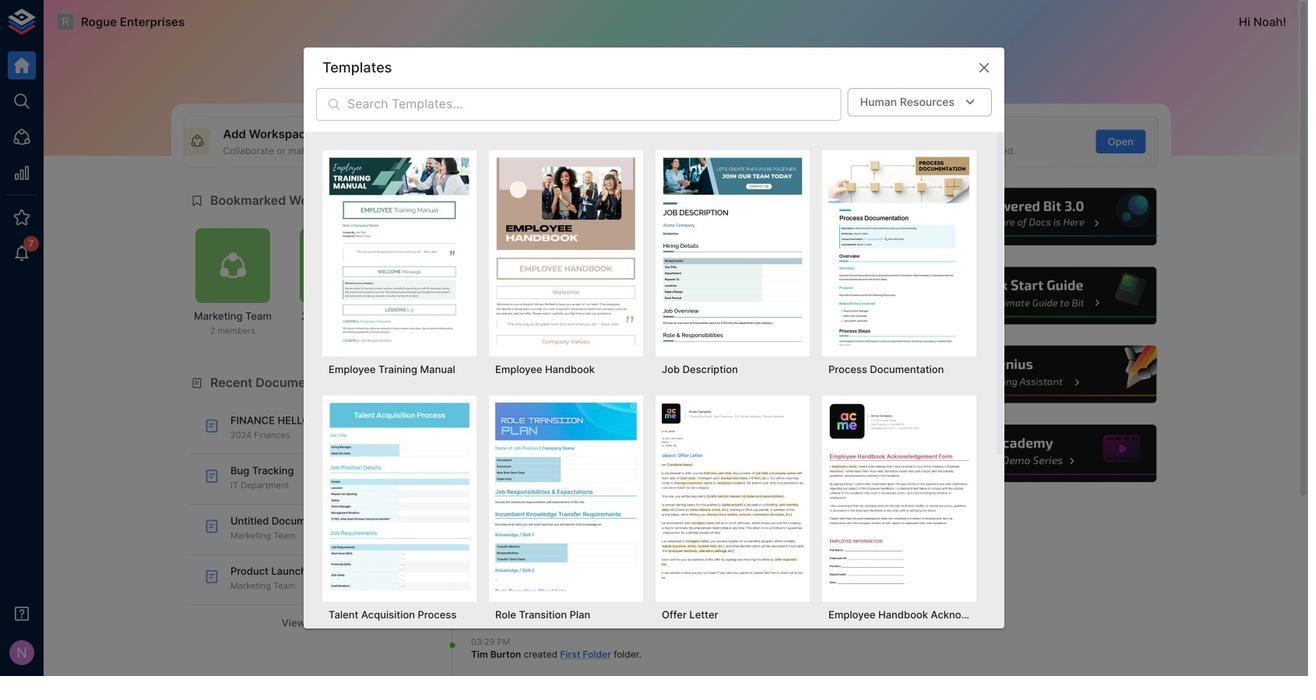 Task type: locate. For each thing, give the bounding box(es) containing it.
Search Templates... text field
[[347, 88, 842, 121]]

3 help image from the top
[[924, 344, 1159, 405]]

process documentation image
[[829, 156, 970, 345]]

dialog
[[304, 47, 1005, 676]]

employee handbook image
[[495, 156, 637, 345]]

4 help image from the top
[[924, 422, 1159, 484]]

help image
[[924, 186, 1159, 248], [924, 265, 1159, 327], [924, 344, 1159, 405], [924, 422, 1159, 484]]



Task type: describe. For each thing, give the bounding box(es) containing it.
1 help image from the top
[[924, 186, 1159, 248]]

job description image
[[662, 156, 804, 345]]

talent acquisition process image
[[329, 402, 470, 591]]

employee training manual image
[[329, 156, 470, 345]]

employee handbook acknowledgement form image
[[829, 402, 970, 591]]

role transition plan image
[[495, 402, 637, 591]]

offer letter image
[[662, 402, 804, 591]]

2 help image from the top
[[924, 265, 1159, 327]]



Task type: vqa. For each thing, say whether or not it's contained in the screenshot.
1st Marketing Team link from the top of the page's hours
no



